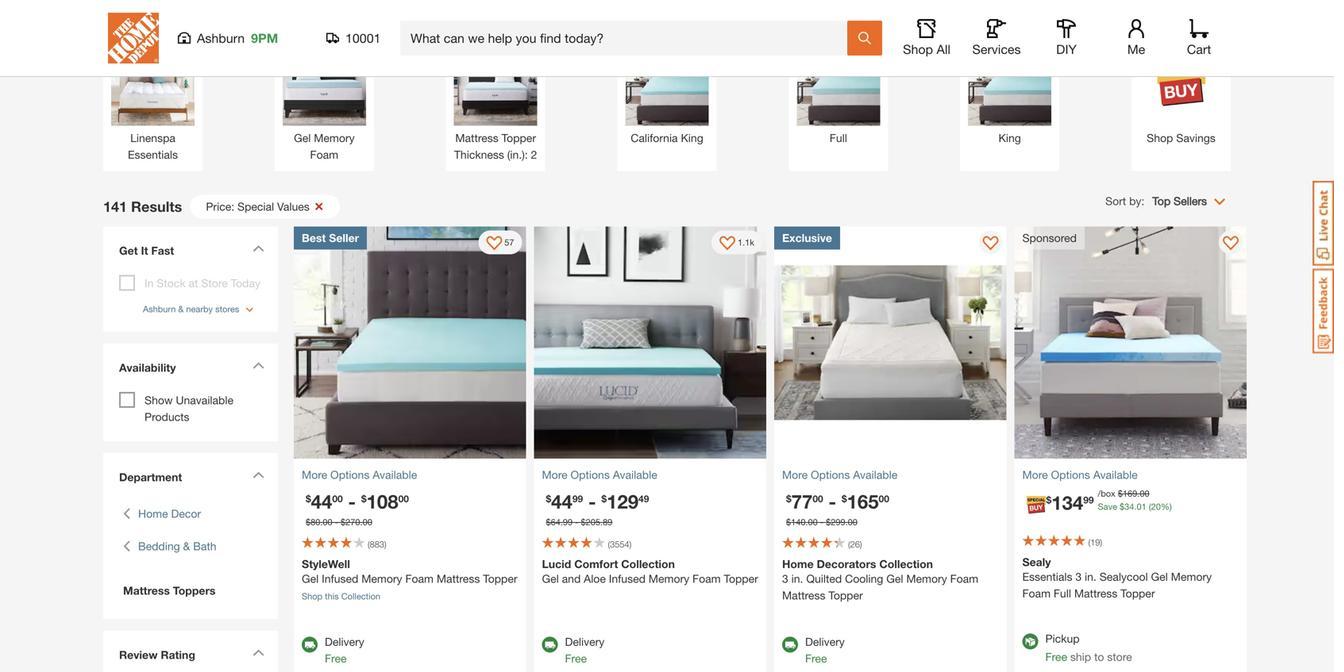 Task type: vqa. For each thing, say whether or not it's contained in the screenshot.
Image for Christmas Animatronics on the left of page
no



Task type: describe. For each thing, give the bounding box(es) containing it.
available for 129
[[613, 469, 658, 482]]

( 3554 )
[[608, 540, 632, 550]]

fast
[[151, 244, 174, 257]]

topper inside stylewell gel infused memory foam mattress topper shop this collection
[[483, 573, 518, 586]]

$ right /box
[[1119, 489, 1123, 499]]

stylewell gel infused memory foam mattress topper shop this collection
[[302, 558, 518, 602]]

price: special values
[[206, 200, 310, 213]]

gel inside lucid comfort collection gel and aloe infused memory foam topper
[[542, 573, 559, 586]]

save
[[1098, 502, 1118, 512]]

california king link
[[626, 43, 709, 147]]

linenspa
[[130, 132, 176, 145]]

display image
[[1224, 236, 1239, 252]]

price:
[[206, 200, 234, 213]]

in. inside home decorators collection 3 in. quilted cooling gel memory foam mattress topper
[[792, 573, 804, 586]]

memory inside stylewell gel infused memory foam mattress topper shop this collection
[[362, 573, 402, 586]]

$ up $ 80 . 00 - $ 270 . 00
[[361, 494, 367, 505]]

decor
[[171, 508, 201, 521]]

( inside the /box $ 169 . 00 save $ 34 . 01 ( 20 %)
[[1149, 502, 1152, 512]]

nearby
[[186, 304, 213, 315]]

( 883 )
[[368, 540, 387, 550]]

129
[[607, 491, 639, 513]]

( 26 )
[[849, 540, 862, 550]]

4 available from the left
[[1094, 469, 1138, 482]]

gel inside sealy essentials 3 in. sealycool gel memory foam full mattress topper
[[1152, 571, 1169, 584]]

all
[[937, 42, 951, 57]]

( for 108
[[368, 540, 370, 550]]

me button
[[1112, 19, 1162, 57]]

services
[[973, 42, 1021, 57]]

. down $ 77 00 - $ 165 00
[[846, 518, 848, 528]]

. left 270
[[320, 518, 323, 528]]

4 more from the left
[[1023, 469, 1048, 482]]

linenspa essentials link
[[111, 43, 195, 163]]

available for pickup image
[[1023, 634, 1039, 650]]

sponsored
[[1023, 232, 1077, 245]]

26
[[851, 540, 860, 550]]

gel memory foam link
[[283, 43, 366, 163]]

pickup
[[1046, 633, 1080, 646]]

free inside pickup free ship to store
[[1046, 651, 1068, 664]]

results
[[131, 198, 182, 215]]

shop for shop all
[[903, 42, 934, 57]]

show unavailable products link
[[145, 394, 234, 424]]

review rating link
[[119, 648, 222, 664]]

stock
[[157, 277, 186, 290]]

299
[[831, 518, 846, 528]]

1 available shipping image from the left
[[302, 638, 318, 653]]

$ up lucid
[[546, 518, 551, 528]]

products
[[145, 411, 190, 424]]

in
[[145, 277, 154, 290]]

topper inside home decorators collection 3 in. quilted cooling gel memory foam mattress topper
[[829, 590, 863, 603]]

shop all button
[[902, 19, 953, 57]]

gel inside gel memory foam
[[294, 132, 311, 145]]

review
[[119, 649, 158, 662]]

( for 129
[[608, 540, 610, 550]]

99 for 134
[[1084, 495, 1094, 506]]

cooling
[[845, 573, 884, 586]]

2 available shipping image from the left
[[542, 638, 558, 653]]

20
[[1152, 502, 1161, 512]]

lucid
[[542, 558, 571, 571]]

topper inside sealy essentials 3 in. sealycool gel memory foam full mattress topper
[[1121, 588, 1156, 601]]

infused inside lucid comfort collection gel and aloe infused memory foam topper
[[609, 573, 646, 586]]

review rating
[[119, 649, 195, 662]]

more options available link for 165
[[783, 467, 999, 484]]

today
[[231, 277, 261, 290]]

4 more options available link from the left
[[1023, 467, 1239, 484]]

aloe
[[584, 573, 606, 586]]

$ 44 99 - $ 129 49
[[546, 491, 649, 513]]

california king
[[631, 132, 704, 145]]

memory inside home decorators collection 3 in. quilted cooling gel memory foam mattress topper
[[907, 573, 948, 586]]

10001
[[346, 31, 381, 46]]

4 more options available from the left
[[1023, 469, 1138, 482]]

. down '77'
[[806, 518, 808, 528]]

mattress toppers link
[[119, 583, 262, 600]]

sealy
[[1023, 556, 1052, 569]]

10001 button
[[327, 30, 381, 46]]

memory inside gel memory foam
[[314, 132, 355, 145]]

display image for 1.1k
[[720, 236, 736, 252]]

caret icon image for availability
[[253, 362, 265, 369]]

3 inside sealy essentials 3 in. sealycool gel memory foam full mattress topper
[[1076, 571, 1082, 584]]

live chat image
[[1313, 181, 1335, 266]]

bedding & bath
[[138, 540, 217, 553]]

1.1k button
[[712, 231, 763, 255]]

64
[[551, 518, 561, 528]]

department
[[119, 471, 182, 484]]

sealy essentials 3 in. sealycool gel memory foam full mattress topper
[[1023, 556, 1212, 601]]

caret icon image for get it fast
[[253, 245, 265, 252]]

$ up 299
[[842, 494, 847, 505]]

$ down $ 77 00 - $ 165 00
[[826, 518, 831, 528]]

home decor link
[[138, 506, 201, 523]]

77
[[792, 491, 813, 513]]

3554
[[610, 540, 630, 550]]

2 king from the left
[[999, 132, 1022, 145]]

delivery for 77
[[806, 636, 845, 649]]

more for 108
[[302, 469, 327, 482]]

exclusive
[[783, 232, 833, 245]]

mattress topper thickness (in.): 2 link
[[454, 43, 538, 163]]

89
[[603, 518, 613, 528]]

$ left 89
[[581, 518, 586, 528]]

toppers
[[173, 585, 216, 598]]

ashburn for ashburn 9pm
[[197, 31, 245, 46]]

44 for 129
[[552, 491, 573, 513]]

ship
[[1071, 651, 1092, 664]]

top
[[1153, 195, 1171, 208]]

$ 80 . 00 - $ 270 . 00
[[306, 518, 372, 528]]

$ 44 00 - $ 108 00
[[306, 491, 409, 513]]

2
[[531, 148, 537, 161]]

this
[[325, 592, 339, 602]]

california king image
[[626, 43, 709, 126]]

140
[[791, 518, 806, 528]]

165
[[847, 491, 879, 513]]

department link
[[111, 462, 270, 494]]

What can we help you find today? search field
[[411, 21, 847, 55]]

price: special values button
[[190, 195, 340, 219]]

cart
[[1188, 42, 1212, 57]]

$ up the 80
[[306, 494, 311, 505]]

3 display image from the left
[[983, 236, 999, 252]]

pickup free ship to store
[[1046, 633, 1133, 664]]

home for home decor
[[138, 508, 168, 521]]

in. inside sealy essentials 3 in. sealycool gel memory foam full mattress topper
[[1085, 571, 1097, 584]]

1.1k
[[738, 237, 755, 248]]

gel memory foam image
[[283, 43, 366, 126]]

99 for -
[[573, 494, 583, 505]]

delivery free for 44
[[325, 636, 365, 666]]

/box
[[1098, 489, 1116, 499]]

bath
[[193, 540, 217, 553]]

availability link
[[111, 352, 270, 389]]

by:
[[1130, 195, 1145, 208]]

more for 165
[[783, 469, 808, 482]]

sealycool
[[1100, 571, 1149, 584]]

- left 270
[[335, 518, 338, 528]]

$ 140 . 00 - $ 299 . 00
[[787, 518, 858, 528]]

gel inside stylewell gel infused memory foam mattress topper shop this collection
[[302, 573, 319, 586]]

ashburn for ashburn & nearby stores
[[143, 304, 176, 315]]

home for home decorators collection 3 in. quilted cooling gel memory foam mattress topper
[[783, 558, 814, 571]]

( down $ 134 99 on the bottom of the page
[[1089, 538, 1091, 548]]

- up 205
[[589, 491, 596, 513]]

savings
[[1177, 132, 1216, 145]]

home decorators collection 3 in. quilted cooling gel memory foam mattress topper
[[783, 558, 979, 603]]

gel inside home decorators collection 3 in. quilted cooling gel memory foam mattress topper
[[887, 573, 904, 586]]

foam inside stylewell gel infused memory foam mattress topper shop this collection
[[406, 573, 434, 586]]

seller
[[329, 232, 359, 245]]

values
[[277, 200, 310, 213]]

king inside "link"
[[681, 132, 704, 145]]

. up "01"
[[1138, 489, 1140, 499]]

foam inside sealy essentials 3 in. sealycool gel memory foam full mattress topper
[[1023, 588, 1051, 601]]

feedback link image
[[1313, 269, 1335, 354]]



Task type: locate. For each thing, give the bounding box(es) containing it.
0 vertical spatial home
[[138, 508, 168, 521]]

display image left sponsored
[[983, 236, 999, 252]]

unavailable
[[176, 394, 234, 407]]

1 44 from the left
[[311, 491, 332, 513]]

00
[[1140, 489, 1150, 499], [332, 494, 343, 505], [398, 494, 409, 505], [813, 494, 824, 505], [879, 494, 890, 505], [323, 518, 333, 528], [363, 518, 372, 528], [808, 518, 818, 528], [848, 518, 858, 528]]

gel
[[294, 132, 311, 145], [1152, 571, 1169, 584], [302, 573, 319, 586], [542, 573, 559, 586], [887, 573, 904, 586]]

options for 129
[[571, 469, 610, 482]]

delivery
[[325, 636, 365, 649], [565, 636, 605, 649], [806, 636, 845, 649]]

( down $ 80 . 00 - $ 270 . 00
[[368, 540, 370, 550]]

) for 108
[[385, 540, 387, 550]]

0 vertical spatial &
[[178, 304, 184, 315]]

options up $ 44 99 - $ 129 49
[[571, 469, 610, 482]]

0 horizontal spatial delivery
[[325, 636, 365, 649]]

free
[[1046, 651, 1068, 664], [325, 653, 347, 666], [565, 653, 587, 666], [806, 653, 827, 666]]

( 19 )
[[1089, 538, 1103, 548]]

shop inside stylewell gel infused memory foam mattress topper shop this collection
[[302, 592, 323, 602]]

$ left /box
[[1047, 495, 1052, 506]]

more options available for 165
[[783, 469, 898, 482]]

shop left "all"
[[903, 42, 934, 57]]

1 vertical spatial &
[[183, 540, 190, 553]]

1 horizontal spatial 3
[[1076, 571, 1082, 584]]

in. left sealycool
[[1085, 571, 1097, 584]]

more up 64
[[542, 469, 568, 482]]

essentials for sealy
[[1023, 571, 1073, 584]]

more options available up $ 134 99 on the bottom of the page
[[1023, 469, 1138, 482]]

full image
[[797, 43, 881, 126]]

0 horizontal spatial shop
[[302, 592, 323, 602]]

0 horizontal spatial 3
[[783, 573, 789, 586]]

california
[[631, 132, 678, 145]]

1 horizontal spatial ashburn
[[197, 31, 245, 46]]

topper inside mattress topper thickness (in.): 2
[[502, 132, 536, 145]]

foam inside gel memory foam
[[310, 148, 339, 161]]

available shipping image
[[783, 638, 798, 653]]

collection for 129
[[622, 558, 675, 571]]

memory inside lucid comfort collection gel and aloe infused memory foam topper
[[649, 573, 690, 586]]

memory down "gel memory foam" image
[[314, 132, 355, 145]]

get
[[119, 244, 138, 257]]

essentials inside "linenspa essentials" link
[[128, 148, 178, 161]]

king
[[681, 132, 704, 145], [999, 132, 1022, 145]]

cart link
[[1182, 19, 1217, 57]]

ashburn & nearby stores
[[143, 304, 239, 315]]

the home depot logo image
[[108, 13, 159, 64]]

1 delivery free from the left
[[325, 636, 365, 666]]

essentials for linenspa
[[128, 148, 178, 161]]

99 left /box
[[1084, 495, 1094, 506]]

99 inside $ 134 99
[[1084, 495, 1094, 506]]

full up pickup
[[1054, 588, 1072, 601]]

shop savings link
[[1140, 43, 1224, 147]]

2 horizontal spatial delivery free
[[806, 636, 845, 666]]

home inside home decorators collection 3 in. quilted cooling gel memory foam mattress topper
[[783, 558, 814, 571]]

3 more options available link from the left
[[783, 467, 999, 484]]

1 caret icon image from the top
[[253, 245, 265, 252]]

more up '77'
[[783, 469, 808, 482]]

1 horizontal spatial infused
[[609, 573, 646, 586]]

sort by: top sellers
[[1106, 195, 1208, 208]]

display image left the 57
[[486, 236, 502, 252]]

me
[[1128, 42, 1146, 57]]

stylewell
[[302, 558, 350, 571]]

) for 165
[[860, 540, 862, 550]]

3 caret icon image from the top
[[253, 472, 265, 479]]

in. left quilted
[[792, 573, 804, 586]]

80
[[311, 518, 320, 528]]

-
[[348, 491, 356, 513], [589, 491, 596, 513], [829, 491, 837, 513], [335, 518, 338, 528], [575, 518, 579, 528], [821, 518, 824, 528]]

delivery free right available shipping icon
[[806, 636, 845, 666]]

mattress inside sealy essentials 3 in. sealycool gel memory foam full mattress topper
[[1075, 588, 1118, 601]]

1 horizontal spatial delivery free
[[565, 636, 605, 666]]

2 vertical spatial shop
[[302, 592, 323, 602]]

delivery right available shipping icon
[[806, 636, 845, 649]]

mattress inside home decorators collection 3 in. quilted cooling gel memory foam mattress topper
[[783, 590, 826, 603]]

more
[[302, 469, 327, 482], [542, 469, 568, 482], [783, 469, 808, 482], [1023, 469, 1048, 482]]

full inside sealy essentials 3 in. sealycool gel memory foam full mattress topper
[[1054, 588, 1072, 601]]

1 more options available from the left
[[302, 469, 417, 482]]

. down "169" on the bottom
[[1135, 502, 1137, 512]]

2 more from the left
[[542, 469, 568, 482]]

3 delivery free from the left
[[806, 636, 845, 666]]

0 horizontal spatial king
[[681, 132, 704, 145]]

in stock at store today link
[[145, 277, 261, 290]]

1 horizontal spatial collection
[[622, 558, 675, 571]]

rating
[[161, 649, 195, 662]]

available up '108'
[[373, 469, 417, 482]]

1 horizontal spatial full
[[1054, 588, 1072, 601]]

shop for shop savings
[[1147, 132, 1174, 145]]

infused right aloe
[[609, 573, 646, 586]]

0 horizontal spatial available shipping image
[[302, 638, 318, 653]]

linenspa essentials
[[128, 132, 178, 161]]

more options available link for 129
[[542, 467, 759, 484]]

0 horizontal spatial ashburn
[[143, 304, 176, 315]]

(in.):
[[508, 148, 528, 161]]

883
[[370, 540, 385, 550]]

mattress toppers
[[123, 585, 216, 598]]

gel right sealycool
[[1152, 571, 1169, 584]]

$ inside $ 134 99
[[1047, 495, 1052, 506]]

- left 205
[[575, 518, 579, 528]]

1 horizontal spatial shop
[[903, 42, 934, 57]]

king down king image
[[999, 132, 1022, 145]]

full down full image
[[830, 132, 848, 145]]

- left 299
[[821, 518, 824, 528]]

shop savings image
[[1140, 43, 1224, 126]]

available up /box
[[1094, 469, 1138, 482]]

3 more options available from the left
[[783, 469, 898, 482]]

available up 165
[[853, 469, 898, 482]]

4 options from the left
[[1052, 469, 1091, 482]]

1 horizontal spatial essentials
[[1023, 571, 1073, 584]]

delivery free
[[325, 636, 365, 666], [565, 636, 605, 666], [806, 636, 845, 666]]

1 horizontal spatial delivery
[[565, 636, 605, 649]]

display image inside 57 dropdown button
[[486, 236, 502, 252]]

best
[[302, 232, 326, 245]]

available
[[373, 469, 417, 482], [613, 469, 658, 482], [853, 469, 898, 482], [1094, 469, 1138, 482]]

1 vertical spatial home
[[783, 558, 814, 571]]

1 horizontal spatial display image
[[720, 236, 736, 252]]

collection inside home decorators collection 3 in. quilted cooling gel memory foam mattress topper
[[880, 558, 934, 571]]

2 horizontal spatial display image
[[983, 236, 999, 252]]

. down $ 44 99 - $ 129 49
[[601, 518, 603, 528]]

caret icon image for department
[[253, 472, 265, 479]]

1 display image from the left
[[486, 236, 502, 252]]

108
[[367, 491, 398, 513]]

sellers
[[1174, 195, 1208, 208]]

44 for 108
[[311, 491, 332, 513]]

display image for 57
[[486, 236, 502, 252]]

1 vertical spatial ashburn
[[143, 304, 176, 315]]

2 more options available link from the left
[[542, 467, 759, 484]]

mattress inside mattress topper thickness (in.): 2
[[456, 132, 499, 145]]

options for 108
[[331, 469, 370, 482]]

more options available up $ 44 00 - $ 108 00
[[302, 469, 417, 482]]

1 vertical spatial shop
[[1147, 132, 1174, 145]]

delivery for 44
[[325, 636, 365, 649]]

essentials 3 in. sealycool gel memory foam full mattress topper image
[[1015, 227, 1247, 459]]

270
[[346, 518, 360, 528]]

full link
[[797, 43, 881, 147]]

display image left 1.1k
[[720, 236, 736, 252]]

essentials down the sealy
[[1023, 571, 1073, 584]]

king right california
[[681, 132, 704, 145]]

0 horizontal spatial collection
[[341, 592, 381, 602]]

0 horizontal spatial in.
[[792, 573, 804, 586]]

3 inside home decorators collection 3 in. quilted cooling gel memory foam mattress topper
[[783, 573, 789, 586]]

3 delivery from the left
[[806, 636, 845, 649]]

( for 165
[[849, 540, 851, 550]]

0 horizontal spatial 44
[[311, 491, 332, 513]]

more options available for 129
[[542, 469, 658, 482]]

caret icon image
[[253, 245, 265, 252], [253, 362, 265, 369], [253, 472, 265, 479], [253, 650, 265, 657]]

3 options from the left
[[811, 469, 850, 482]]

2 horizontal spatial shop
[[1147, 132, 1174, 145]]

2 more options available from the left
[[542, 469, 658, 482]]

get it fast
[[119, 244, 174, 257]]

) for 129
[[630, 540, 632, 550]]

mattress topper thickness (in.): 2 image
[[454, 43, 538, 126]]

infused
[[322, 573, 359, 586], [609, 573, 646, 586]]

. down $ 44 00 - $ 108 00
[[360, 518, 363, 528]]

1 infused from the left
[[322, 573, 359, 586]]

infused inside stylewell gel infused memory foam mattress topper shop this collection
[[322, 573, 359, 586]]

1 horizontal spatial available shipping image
[[542, 638, 558, 653]]

foam
[[310, 148, 339, 161], [406, 573, 434, 586], [693, 573, 721, 586], [951, 573, 979, 586], [1023, 588, 1051, 601]]

2 horizontal spatial delivery
[[806, 636, 845, 649]]

home decor
[[138, 508, 201, 521]]

more options available link up the '49'
[[542, 467, 759, 484]]

caret icon image inside department link
[[253, 472, 265, 479]]

store
[[201, 277, 228, 290]]

141
[[103, 198, 127, 215]]

3 left quilted
[[783, 573, 789, 586]]

bedding & bath link
[[138, 539, 217, 555]]

delivery down aloe
[[565, 636, 605, 649]]

44 up 64
[[552, 491, 573, 513]]

ashburn left 9pm
[[197, 31, 245, 46]]

1 vertical spatial essentials
[[1023, 571, 1073, 584]]

collection right this
[[341, 592, 381, 602]]

0 vertical spatial full
[[830, 132, 848, 145]]

0 vertical spatial essentials
[[128, 148, 178, 161]]

home up quilted
[[783, 558, 814, 571]]

2 infused from the left
[[609, 573, 646, 586]]

show unavailable products
[[145, 394, 234, 424]]

1 king from the left
[[681, 132, 704, 145]]

memory right cooling
[[907, 573, 948, 586]]

collection down 3554
[[622, 558, 675, 571]]

thickness
[[454, 148, 504, 161]]

home right back caret icon
[[138, 508, 168, 521]]

169
[[1123, 489, 1138, 499]]

essentials down linenspa
[[128, 148, 178, 161]]

0 horizontal spatial delivery free
[[325, 636, 365, 666]]

1 vertical spatial full
[[1054, 588, 1072, 601]]

at
[[189, 277, 198, 290]]

topper inside lucid comfort collection gel and aloe infused memory foam topper
[[724, 573, 759, 586]]

get it fast link
[[111, 235, 270, 271]]

gel right cooling
[[887, 573, 904, 586]]

infused up shop this collection link
[[322, 573, 359, 586]]

& left nearby
[[178, 304, 184, 315]]

) up stylewell gel infused memory foam mattress topper shop this collection
[[385, 540, 387, 550]]

205
[[586, 518, 601, 528]]

3 available from the left
[[853, 469, 898, 482]]

1 horizontal spatial king
[[999, 132, 1022, 145]]

more options available link up "169" on the bottom
[[1023, 467, 1239, 484]]

3 more from the left
[[783, 469, 808, 482]]

essentials
[[128, 148, 178, 161], [1023, 571, 1073, 584]]

delivery down shop this collection link
[[325, 636, 365, 649]]

memory inside sealy essentials 3 in. sealycool gel memory foam full mattress topper
[[1172, 571, 1212, 584]]

2 delivery free from the left
[[565, 636, 605, 666]]

) down save
[[1101, 538, 1103, 548]]

linenspa essentials image
[[111, 43, 195, 126]]

delivery free down shop this collection link
[[325, 636, 365, 666]]

$ right save
[[1120, 502, 1125, 512]]

0 horizontal spatial display image
[[486, 236, 502, 252]]

options for 165
[[811, 469, 850, 482]]

0 horizontal spatial home
[[138, 508, 168, 521]]

display image inside 1.1k dropdown button
[[720, 236, 736, 252]]

& for bath
[[183, 540, 190, 553]]

king image
[[969, 43, 1052, 126]]

3 left sealycool
[[1076, 571, 1082, 584]]

2 44 from the left
[[552, 491, 573, 513]]

foam inside home decorators collection 3 in. quilted cooling gel memory foam mattress topper
[[951, 573, 979, 586]]

more options available up $ 44 99 - $ 129 49
[[542, 469, 658, 482]]

0 horizontal spatial essentials
[[128, 148, 178, 161]]

) up lucid comfort collection gel and aloe infused memory foam topper
[[630, 540, 632, 550]]

3
[[1076, 571, 1082, 584], [783, 573, 789, 586]]

$ up the 140 at bottom
[[787, 494, 792, 505]]

bedding
[[138, 540, 180, 553]]

shop left this
[[302, 592, 323, 602]]

- up 270
[[348, 491, 356, 513]]

. left 205
[[561, 518, 563, 528]]

1 horizontal spatial 44
[[552, 491, 573, 513]]

0 vertical spatial ashburn
[[197, 31, 245, 46]]

gel and aloe infused memory foam topper image
[[534, 227, 767, 459]]

more options available up $ 77 00 - $ 165 00
[[783, 469, 898, 482]]

$ up 89
[[602, 494, 607, 505]]

99 inside $ 44 99 - $ 129 49
[[573, 494, 583, 505]]

1 available from the left
[[373, 469, 417, 482]]

( down 89
[[608, 540, 610, 550]]

$ down $ 44 00 - $ 108 00
[[341, 518, 346, 528]]

$ 64 . 99 - $ 205 . 89
[[546, 518, 613, 528]]

more options available for 108
[[302, 469, 417, 482]]

collection for 165
[[880, 558, 934, 571]]

$ 77 00 - $ 165 00
[[787, 491, 890, 513]]

99 up $ 64 . 99 - $ 205 . 89 in the bottom left of the page
[[573, 494, 583, 505]]

00 inside the /box $ 169 . 00 save $ 34 . 01 ( 20 %)
[[1140, 489, 1150, 499]]

$ 134 99
[[1047, 492, 1094, 514]]

display image
[[486, 236, 502, 252], [720, 236, 736, 252], [983, 236, 999, 252]]

2 options from the left
[[571, 469, 610, 482]]

collection up cooling
[[880, 558, 934, 571]]

44 up the 80
[[311, 491, 332, 513]]

$ left 299
[[787, 518, 791, 528]]

gel down stylewell
[[302, 573, 319, 586]]

3 in. quilted cooling gel memory foam mattress topper image
[[775, 227, 1007, 459]]

$ left 270
[[306, 518, 311, 528]]

caret icon image inside availability link
[[253, 362, 265, 369]]

more options available
[[302, 469, 417, 482], [542, 469, 658, 482], [783, 469, 898, 482], [1023, 469, 1138, 482]]

1 options from the left
[[331, 469, 370, 482]]

best seller
[[302, 232, 359, 245]]

0 horizontal spatial full
[[830, 132, 848, 145]]

store
[[1108, 651, 1133, 664]]

options up $ 44 00 - $ 108 00
[[331, 469, 370, 482]]

available for 108
[[373, 469, 417, 482]]

1 more from the left
[[302, 469, 327, 482]]

more options available link up 165
[[783, 467, 999, 484]]

in stock at store today
[[145, 277, 261, 290]]

shop savings
[[1147, 132, 1216, 145]]

1 horizontal spatial home
[[783, 558, 814, 571]]

caret icon image inside get it fast link
[[253, 245, 265, 252]]

available shipping image
[[302, 638, 318, 653], [542, 638, 558, 653]]

- up 299
[[829, 491, 837, 513]]

more up $ 134 99 on the bottom of the page
[[1023, 469, 1048, 482]]

foam inside lucid comfort collection gel and aloe infused memory foam topper
[[693, 573, 721, 586]]

gel down "gel memory foam" image
[[294, 132, 311, 145]]

2 horizontal spatial collection
[[880, 558, 934, 571]]

collection
[[622, 558, 675, 571], [880, 558, 934, 571], [341, 592, 381, 602]]

( up decorators
[[849, 540, 851, 550]]

available for 165
[[853, 469, 898, 482]]

gel down lucid
[[542, 573, 559, 586]]

( right "01"
[[1149, 502, 1152, 512]]

collection inside lucid comfort collection gel and aloe infused memory foam topper
[[622, 558, 675, 571]]

sort
[[1106, 195, 1127, 208]]

memory right sealycool
[[1172, 571, 1212, 584]]

0 horizontal spatial infused
[[322, 573, 359, 586]]

shop this collection link
[[302, 592, 381, 602]]

more options available link up '108'
[[302, 467, 518, 484]]

4 caret icon image from the top
[[253, 650, 265, 657]]

2 caret icon image from the top
[[253, 362, 265, 369]]

ashburn down in
[[143, 304, 176, 315]]

)
[[1101, 538, 1103, 548], [385, 540, 387, 550], [630, 540, 632, 550], [860, 540, 862, 550]]

19
[[1091, 538, 1101, 548]]

more for 129
[[542, 469, 568, 482]]

mattress inside stylewell gel infused memory foam mattress topper shop this collection
[[437, 573, 480, 586]]

collection inside stylewell gel infused memory foam mattress topper shop this collection
[[341, 592, 381, 602]]

1 horizontal spatial in.
[[1085, 571, 1097, 584]]

57 button
[[479, 231, 522, 255]]

options up $ 134 99 on the bottom of the page
[[1052, 469, 1091, 482]]

& for nearby
[[178, 304, 184, 315]]

1 delivery from the left
[[325, 636, 365, 649]]

2 display image from the left
[[720, 236, 736, 252]]

1 more options available link from the left
[[302, 467, 518, 484]]

back caret image
[[123, 539, 130, 555]]

essentials inside sealy essentials 3 in. sealycool gel memory foam full mattress topper
[[1023, 571, 1073, 584]]

more options available link for 108
[[302, 467, 518, 484]]

2 delivery from the left
[[565, 636, 605, 649]]

0 vertical spatial shop
[[903, 42, 934, 57]]

$ up 64
[[546, 494, 552, 505]]

delivery free down aloe
[[565, 636, 605, 666]]

show
[[145, 394, 173, 407]]

2 available from the left
[[613, 469, 658, 482]]

delivery free for 77
[[806, 636, 845, 666]]

back caret image
[[123, 506, 130, 523]]

) up decorators
[[860, 540, 862, 550]]

99 right 64
[[563, 518, 573, 528]]

memory right aloe
[[649, 573, 690, 586]]

shop all
[[903, 42, 951, 57]]

shop left savings
[[1147, 132, 1174, 145]]

gel infused memory foam mattress topper image
[[294, 227, 526, 459]]

ashburn 9pm
[[197, 31, 278, 46]]

diy
[[1057, 42, 1077, 57]]

special
[[238, 200, 274, 213]]

&
[[178, 304, 184, 315], [183, 540, 190, 553]]

57
[[505, 237, 514, 248]]

shop inside button
[[903, 42, 934, 57]]



